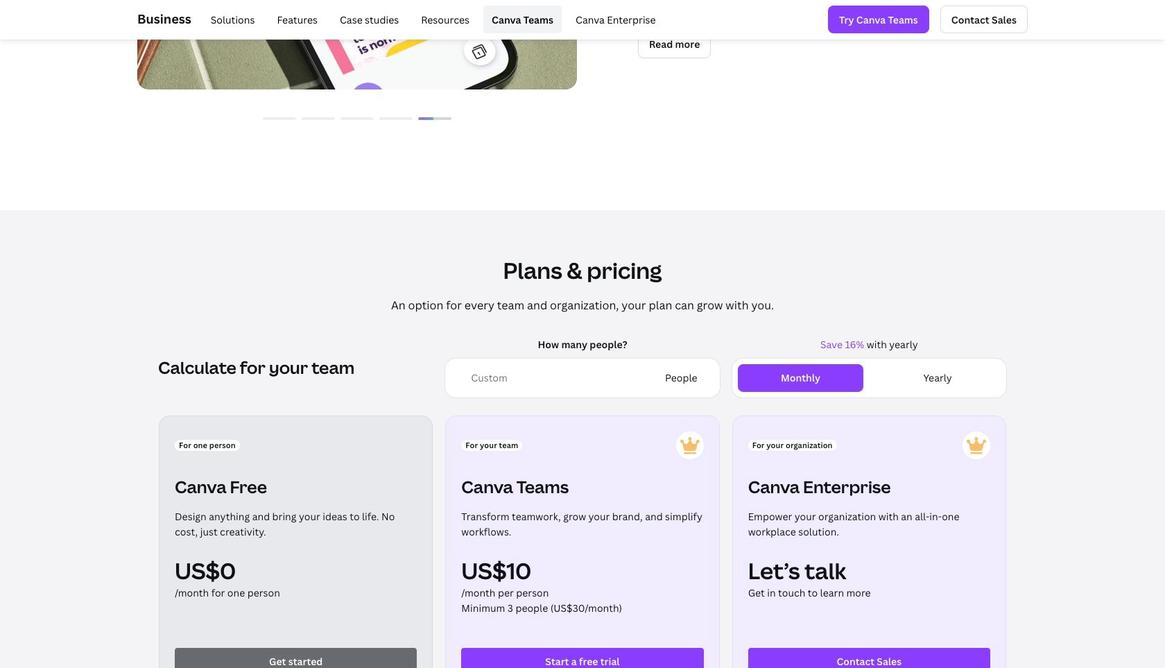 Task type: vqa. For each thing, say whether or not it's contained in the screenshot.
menu bar
yes



Task type: locate. For each thing, give the bounding box(es) containing it.
carousel slide 2 image
[[341, 116, 374, 119]]

carousel slide 0 image
[[263, 116, 296, 119]]

menu bar
[[197, 6, 664, 33]]



Task type: describe. For each thing, give the bounding box(es) containing it.
carousel slide 1 image
[[302, 116, 335, 119]]

carousel slide 3 image
[[380, 116, 413, 119]]



